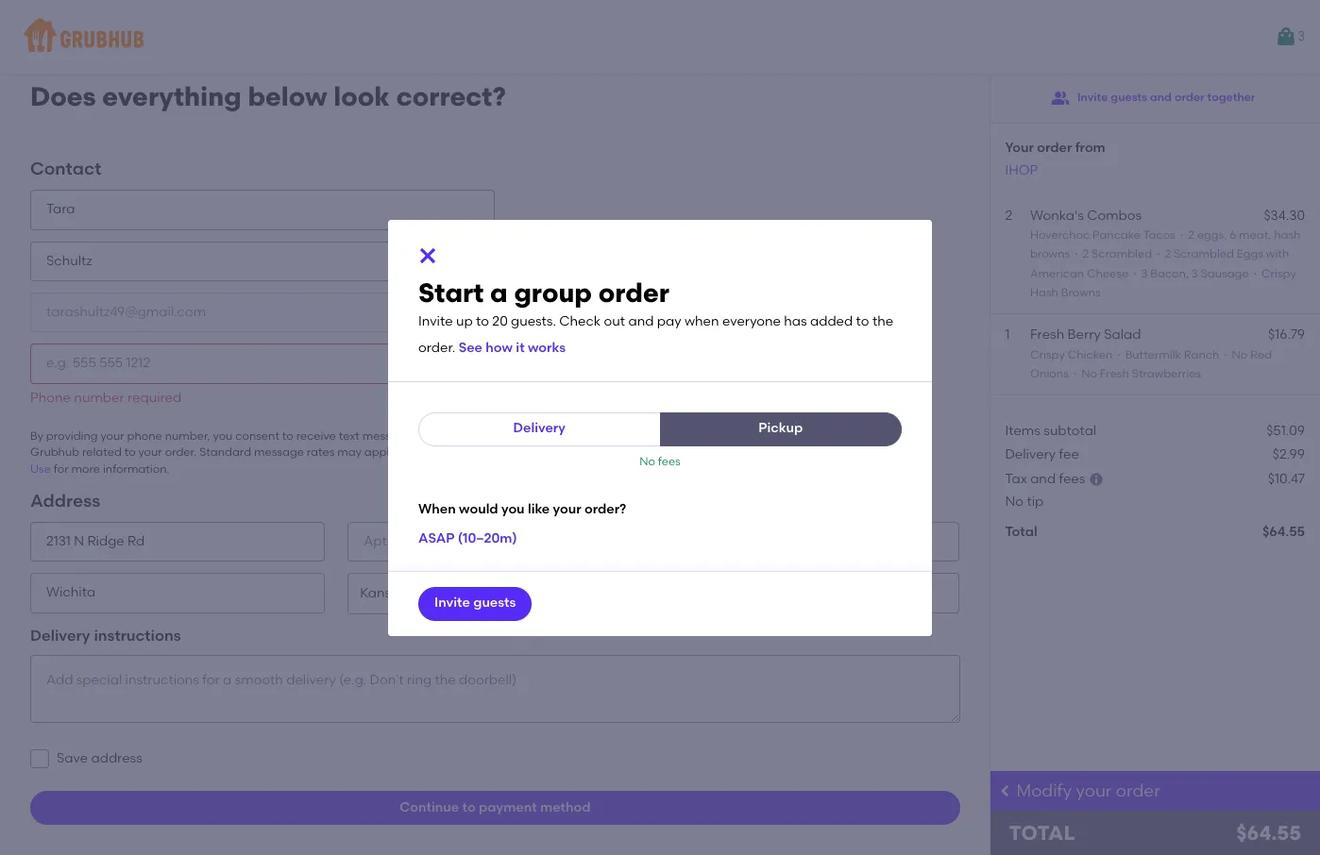 Task type: vqa. For each thing, say whether or not it's contained in the screenshot.
'$0.99 delivery' associated with Levain Bakery
no



Task type: locate. For each thing, give the bounding box(es) containing it.
see how it works button
[[459, 332, 566, 366]]

guests for invite guests and order together
[[1111, 91, 1147, 104]]

2 inside 2 scrambled eggs with american cheese
[[1165, 248, 1171, 261]]

message
[[254, 446, 304, 459]]

0 vertical spatial invite
[[1077, 91, 1108, 104]]

correct?
[[396, 80, 506, 112]]

delivery for delivery instructions
[[30, 627, 90, 645]]

entered
[[122, 43, 224, 76]]

Address 1 text field
[[30, 522, 325, 562]]

and up tip
[[1030, 471, 1056, 487]]

0 vertical spatial fresh
[[1030, 327, 1064, 343]]

no
[[1232, 348, 1248, 361], [1081, 367, 1097, 381], [639, 455, 655, 468], [1005, 494, 1024, 510]]

2 for 2
[[1005, 208, 1013, 224]]

∙ 3 bacon, 3 sausage
[[1129, 267, 1249, 280]]

a
[[231, 43, 248, 76], [490, 276, 508, 308]]

bacon,
[[1150, 267, 1189, 280]]

1 vertical spatial order.
[[165, 446, 197, 459]]

0 horizontal spatial see
[[400, 446, 420, 459]]

Zip text field
[[665, 574, 960, 613]]

guests inside the invite guests button
[[473, 595, 516, 611]]

address up look
[[315, 43, 420, 76]]

0 vertical spatial and
[[1150, 91, 1172, 104]]

crispy chicken ∙ buttermilk ranch
[[1030, 348, 1219, 361]]

$51.09
[[1266, 423, 1305, 439]]

number
[[74, 390, 124, 406]]

from up our
[[420, 430, 446, 443]]

crispy for crispy chicken ∙ buttermilk ranch
[[1030, 348, 1065, 361]]

0 vertical spatial from
[[1075, 140, 1106, 156]]

invite down asap (10–20m) button
[[434, 595, 470, 611]]

0 vertical spatial order.
[[418, 340, 455, 356]]

scrambled
[[1092, 248, 1152, 261], [1174, 248, 1234, 261]]

1 vertical spatial guests
[[473, 595, 516, 611]]

works
[[528, 340, 566, 356]]

when
[[684, 314, 719, 330]]

1 horizontal spatial you
[[501, 501, 525, 517]]

2 vertical spatial delivery
[[30, 627, 90, 645]]

guests.
[[511, 314, 556, 330]]

delivery down items at right
[[1005, 446, 1056, 462]]

address inside you've entered a new address does everything below look correct?
[[315, 43, 420, 76]]

0 horizontal spatial guests
[[473, 595, 516, 611]]

1 horizontal spatial address
[[315, 43, 420, 76]]

1 horizontal spatial guests
[[1111, 91, 1147, 104]]

guests inside invite guests and order together button
[[1111, 91, 1147, 104]]

a left new
[[231, 43, 248, 76]]

invite right people icon
[[1077, 91, 1108, 104]]

browns
[[1061, 286, 1101, 299]]

1 vertical spatial see
[[400, 446, 420, 459]]

no inside no red onions
[[1232, 348, 1248, 361]]

order. down number,
[[165, 446, 197, 459]]

1 horizontal spatial crispy
[[1261, 267, 1296, 280]]

terms of use link
[[30, 446, 490, 476]]

1 vertical spatial invite
[[418, 314, 453, 330]]

1 horizontal spatial delivery
[[513, 421, 566, 437]]

delivery left instructions
[[30, 627, 90, 645]]

0 horizontal spatial and
[[628, 314, 654, 330]]

∙ 2 scrambled
[[1070, 248, 1152, 261]]

number,
[[165, 430, 210, 443]]

eggs,
[[1197, 229, 1227, 242]]

see left our
[[400, 446, 420, 459]]

invite for invite guests and order together
[[1077, 91, 1108, 104]]

guests down address 2 text field
[[473, 595, 516, 611]]

0 horizontal spatial address
[[91, 750, 142, 767]]

does
[[30, 80, 96, 112]]

to left 20 at the left top
[[476, 314, 489, 330]]

1 horizontal spatial a
[[490, 276, 508, 308]]

∙ right cheese
[[1131, 267, 1138, 280]]

0 horizontal spatial fees
[[658, 455, 681, 468]]

grubhub
[[30, 446, 79, 459]]

1 vertical spatial from
[[420, 430, 446, 443]]

crispy hash browns
[[1030, 267, 1296, 299]]

delivery down works
[[513, 421, 566, 437]]

1 vertical spatial you
[[501, 501, 525, 517]]

to up message
[[282, 430, 293, 443]]

for more information.
[[51, 462, 170, 476]]

crispy for crispy hash browns
[[1261, 267, 1296, 280]]

0 horizontal spatial you
[[213, 430, 233, 443]]

to left payment at the left bottom of page
[[462, 800, 476, 816]]

invite for invite guests
[[434, 595, 470, 611]]

20
[[492, 314, 508, 330]]

instructions
[[94, 627, 181, 645]]

$2.99
[[1273, 446, 1305, 462]]

0 vertical spatial crispy
[[1261, 267, 1296, 280]]

american
[[1030, 267, 1084, 280]]

Delivery instructions text field
[[30, 655, 960, 723]]

2 up bacon,
[[1165, 248, 1171, 261]]

meat,
[[1239, 229, 1271, 242]]

see down up
[[459, 340, 482, 356]]

0 vertical spatial address
[[315, 43, 420, 76]]

a inside start a group order invite up to 20 guests. check out and pay when everyone has added to the order.
[[490, 276, 508, 308]]

1 horizontal spatial fresh
[[1100, 367, 1129, 381]]

and
[[1150, 91, 1172, 104], [628, 314, 654, 330], [1030, 471, 1056, 487]]

2 horizontal spatial and
[[1150, 91, 1172, 104]]

∙ left red
[[1219, 348, 1232, 361]]

from inside your order from ihop
[[1075, 140, 1106, 156]]

1 horizontal spatial scrambled
[[1174, 248, 1234, 261]]

$16.79
[[1268, 327, 1305, 343]]

2 left eggs,
[[1188, 229, 1194, 242]]

continue to payment method
[[399, 800, 591, 816]]

0 horizontal spatial a
[[231, 43, 248, 76]]

delivery
[[513, 421, 566, 437], [1005, 446, 1056, 462], [30, 627, 90, 645]]

you inside by providing your phone number, you consent to receive text messages from grubhub related to your order. standard message rates may apply. see our
[[213, 430, 233, 443]]

onions
[[1030, 367, 1069, 381]]

1 horizontal spatial 3
[[1192, 267, 1198, 280]]

your
[[1005, 140, 1034, 156]]

payment
[[479, 800, 537, 816]]

1 vertical spatial delivery
[[1005, 446, 1056, 462]]

order left together
[[1175, 91, 1205, 104]]

2 vertical spatial and
[[1030, 471, 1056, 487]]

modify
[[1017, 781, 1072, 802]]

Last name text field
[[30, 241, 495, 281]]

0 vertical spatial a
[[231, 43, 248, 76]]

and right out
[[628, 314, 654, 330]]

scrambled down pancake
[[1092, 248, 1152, 261]]

2 vertical spatial invite
[[434, 595, 470, 611]]

2 down hoverchoc pancake tacos
[[1083, 248, 1089, 261]]

total down no tip
[[1005, 524, 1037, 541]]

cheese
[[1087, 267, 1129, 280]]

0 vertical spatial guests
[[1111, 91, 1147, 104]]

Phone telephone field
[[30, 344, 495, 384]]

0 vertical spatial fees
[[658, 455, 681, 468]]

your
[[101, 430, 124, 443], [138, 446, 162, 459], [553, 501, 581, 517], [1076, 781, 1112, 802]]

added
[[810, 314, 853, 330]]

order up out
[[598, 276, 669, 308]]

rates
[[307, 446, 335, 459]]

from up wonka's combos
[[1075, 140, 1106, 156]]

2 down ihop link
[[1005, 208, 1013, 224]]

0 vertical spatial delivery
[[513, 421, 566, 437]]

start a group order invite up to 20 guests. check out and pay when everyone has added to the order.
[[418, 276, 893, 356]]

order?
[[584, 501, 626, 517]]

apply.
[[364, 446, 397, 459]]

crispy down with
[[1261, 267, 1296, 280]]

by providing your phone number, you consent to receive text messages from grubhub related to your order. standard message rates may apply. see our
[[30, 430, 446, 459]]

crispy inside the crispy hash browns
[[1261, 267, 1296, 280]]

1 vertical spatial and
[[628, 314, 654, 330]]

1 horizontal spatial order.
[[418, 340, 455, 356]]

guests right people icon
[[1111, 91, 1147, 104]]

$64.55
[[1262, 524, 1305, 541], [1236, 822, 1301, 845]]

you up standard
[[213, 430, 233, 443]]

1 vertical spatial crispy
[[1030, 348, 1065, 361]]

you
[[213, 430, 233, 443], [501, 501, 525, 517]]

2 horizontal spatial 3
[[1297, 28, 1305, 44]]

total down modify at the right of the page
[[1009, 822, 1075, 845]]

0 vertical spatial $64.55
[[1262, 524, 1305, 541]]

order inside button
[[1175, 91, 1205, 104]]

2 scrambled from the left
[[1174, 248, 1234, 261]]

0 horizontal spatial scrambled
[[1092, 248, 1152, 261]]

hash
[[1030, 286, 1058, 299]]

0 horizontal spatial fresh
[[1030, 327, 1064, 343]]

terms
[[444, 446, 477, 459]]

3
[[1297, 28, 1305, 44], [1141, 267, 1148, 280], [1192, 267, 1198, 280]]

0 vertical spatial see
[[459, 340, 482, 356]]

fresh left berry
[[1030, 327, 1064, 343]]

∙
[[1175, 229, 1188, 242], [1073, 248, 1080, 261], [1152, 248, 1165, 261], [1131, 267, 1138, 280], [1249, 267, 1261, 280], [1115, 348, 1122, 361], [1219, 348, 1232, 361], [1071, 367, 1079, 381]]

pancake
[[1092, 229, 1141, 242]]

fresh down crispy chicken ∙ buttermilk ranch
[[1100, 367, 1129, 381]]

order inside start a group order invite up to 20 guests. check out and pay when everyone has added to the order.
[[598, 276, 669, 308]]

crispy up onions
[[1030, 348, 1065, 361]]

text
[[339, 430, 360, 443]]

has
[[784, 314, 807, 330]]

3 inside 'button'
[[1297, 28, 1305, 44]]

fees
[[658, 455, 681, 468], [1059, 471, 1085, 487]]

no for no fees
[[639, 455, 655, 468]]

you left the like
[[501, 501, 525, 517]]

delivery instructions
[[30, 627, 181, 645]]

messages
[[362, 430, 418, 443]]

1 horizontal spatial from
[[1075, 140, 1106, 156]]

1 horizontal spatial see
[[459, 340, 482, 356]]

$34.30
[[1264, 208, 1305, 224]]

see
[[459, 340, 482, 356], [400, 446, 420, 459]]

1 vertical spatial address
[[91, 750, 142, 767]]

how
[[486, 340, 513, 356]]

0 horizontal spatial delivery
[[30, 627, 90, 645]]

0 horizontal spatial order.
[[165, 446, 197, 459]]

to inside button
[[462, 800, 476, 816]]

asap (10–20m)
[[418, 531, 517, 547]]

$10.47
[[1268, 471, 1305, 487]]

look
[[334, 80, 390, 112]]

0 horizontal spatial from
[[420, 430, 446, 443]]

0 horizontal spatial crispy
[[1030, 348, 1065, 361]]

scrambled down eggs,
[[1174, 248, 1234, 261]]

∙ left eggs,
[[1175, 229, 1188, 242]]

it
[[516, 340, 525, 356]]

0 vertical spatial you
[[213, 430, 233, 443]]

1 vertical spatial a
[[490, 276, 508, 308]]

and left together
[[1150, 91, 1172, 104]]

delivery button
[[418, 412, 661, 446]]

receive
[[296, 430, 336, 443]]

2 inside 2 eggs, 6 meat, hash browns
[[1188, 229, 1194, 242]]

address right the save
[[91, 750, 142, 767]]

order right your
[[1037, 140, 1072, 156]]

order. down start
[[418, 340, 455, 356]]

2 horizontal spatial delivery
[[1005, 446, 1056, 462]]

1 vertical spatial fees
[[1059, 471, 1085, 487]]

our
[[423, 446, 441, 459]]

tacos
[[1143, 229, 1175, 242]]

pay
[[657, 314, 681, 330]]

1 vertical spatial $64.55
[[1236, 822, 1301, 845]]

terms of use
[[30, 446, 490, 476]]

delivery inside button
[[513, 421, 566, 437]]

0 vertical spatial total
[[1005, 524, 1037, 541]]

eggs
[[1237, 248, 1263, 261]]

invite left up
[[418, 314, 453, 330]]

a up 20 at the left top
[[490, 276, 508, 308]]

browns
[[1030, 248, 1070, 261]]



Task type: describe. For each thing, give the bounding box(es) containing it.
sausage
[[1201, 267, 1249, 280]]

tip
[[1027, 494, 1044, 510]]

your right the like
[[553, 501, 581, 517]]

the
[[872, 314, 893, 330]]

related
[[82, 446, 122, 459]]

1 vertical spatial fresh
[[1100, 367, 1129, 381]]

may
[[337, 446, 362, 459]]

order. inside by providing your phone number, you consent to receive text messages from grubhub related to your order. standard message rates may apply. see our
[[165, 446, 197, 459]]

2 eggs, 6 meat, hash browns
[[1030, 229, 1301, 261]]

see how it works
[[459, 340, 566, 356]]

like
[[528, 501, 550, 517]]

2 for 2 eggs, 6 meat, hash browns
[[1188, 229, 1194, 242]]

your right modify at the right of the page
[[1076, 781, 1112, 802]]

no for no tip
[[1005, 494, 1024, 510]]

1 horizontal spatial fees
[[1059, 471, 1085, 487]]

guests for invite guests
[[473, 595, 516, 611]]

start
[[418, 276, 484, 308]]

more
[[71, 462, 100, 476]]

your down phone
[[138, 446, 162, 459]]

∙ down chicken
[[1071, 367, 1079, 381]]

(10–20m)
[[458, 531, 517, 547]]

check
[[559, 314, 601, 330]]

tax
[[1005, 471, 1027, 487]]

Cross street text field
[[665, 522, 960, 562]]

of
[[479, 446, 490, 459]]

everyone
[[722, 314, 781, 330]]

1 scrambled from the left
[[1092, 248, 1152, 261]]

your up related
[[101, 430, 124, 443]]

hoverchoc pancake tacos
[[1030, 229, 1175, 242]]

berry
[[1068, 327, 1101, 343]]

hoverchoc
[[1030, 229, 1090, 242]]

Address 2 text field
[[348, 522, 642, 562]]

by
[[30, 430, 43, 443]]

no red onions
[[1030, 348, 1272, 381]]

items subtotal
[[1005, 423, 1096, 439]]

and inside start a group order invite up to 20 guests. check out and pay when everyone has added to the order.
[[628, 314, 654, 330]]

∙ down tacos
[[1152, 248, 1165, 261]]

together
[[1207, 91, 1255, 104]]

phone
[[30, 390, 71, 406]]

∙ down eggs
[[1249, 267, 1261, 280]]

6
[[1230, 229, 1236, 242]]

would
[[459, 501, 498, 517]]

invite inside start a group order invite up to 20 guests. check out and pay when everyone has added to the order.
[[418, 314, 453, 330]]

svg image
[[416, 244, 439, 267]]

save
[[57, 750, 88, 767]]

order right modify at the right of the page
[[1116, 781, 1160, 802]]

wonka's combos
[[1030, 208, 1142, 224]]

consent
[[235, 430, 279, 443]]

items
[[1005, 423, 1041, 439]]

main navigation navigation
[[0, 0, 1320, 74]]

for
[[54, 462, 69, 476]]

1 vertical spatial total
[[1009, 822, 1075, 845]]

2 for 2 scrambled eggs with american cheese
[[1165, 248, 1171, 261]]

providing
[[46, 430, 98, 443]]

new
[[255, 43, 309, 76]]

to left "the"
[[856, 314, 869, 330]]

2 scrambled eggs with american cheese
[[1030, 248, 1289, 280]]

contact
[[30, 158, 101, 180]]

fee
[[1059, 446, 1079, 462]]

fresh berry salad
[[1030, 327, 1141, 343]]

phone
[[127, 430, 162, 443]]

continue to payment method button
[[30, 791, 960, 825]]

everything
[[102, 80, 241, 112]]

order. inside start a group order invite up to 20 guests. check out and pay when everyone has added to the order.
[[418, 340, 455, 356]]

and inside button
[[1150, 91, 1172, 104]]

red
[[1250, 348, 1272, 361]]

ihop
[[1005, 162, 1038, 178]]

required
[[127, 390, 182, 406]]

to up information.
[[124, 446, 136, 459]]

svg image
[[1089, 472, 1104, 487]]

invite guests
[[434, 595, 516, 611]]

you've
[[30, 43, 116, 76]]

address
[[30, 490, 100, 512]]

∙ down hoverchoc
[[1073, 248, 1080, 261]]

group
[[514, 276, 592, 308]]

standard
[[199, 446, 251, 459]]

hash
[[1274, 229, 1301, 242]]

continue
[[399, 800, 459, 816]]

out
[[604, 314, 625, 330]]

1
[[1005, 327, 1010, 343]]

you've entered a new address does everything below look correct?
[[30, 43, 506, 112]]

∙ down salad
[[1115, 348, 1122, 361]]

order inside your order from ihop
[[1037, 140, 1072, 156]]

no tip
[[1005, 494, 1044, 510]]

delivery for delivery fee
[[1005, 446, 1056, 462]]

subtotal
[[1044, 423, 1096, 439]]

people icon image
[[1051, 89, 1070, 108]]

delivery for delivery
[[513, 421, 566, 437]]

salad
[[1104, 327, 1141, 343]]

no for no red onions
[[1232, 348, 1248, 361]]

0 horizontal spatial 3
[[1141, 267, 1148, 280]]

tax and fees
[[1005, 471, 1085, 487]]

when would you like your order?
[[418, 501, 626, 517]]

pickup
[[758, 421, 803, 437]]

phone number required alert
[[30, 390, 182, 406]]

invite guests button
[[418, 587, 532, 621]]

from inside by providing your phone number, you consent to receive text messages from grubhub related to your order. standard message rates may apply. see our
[[420, 430, 446, 443]]

see inside button
[[459, 340, 482, 356]]

strawberries
[[1132, 367, 1201, 381]]

a inside you've entered a new address does everything below look correct?
[[231, 43, 248, 76]]

First name text field
[[30, 190, 495, 230]]

no fees
[[639, 455, 681, 468]]

delivery fee
[[1005, 446, 1079, 462]]

asap (10–20m) button
[[418, 523, 517, 557]]

ihop link
[[1005, 162, 1038, 178]]

City text field
[[30, 574, 325, 613]]

buttermilk
[[1125, 348, 1181, 361]]

1 horizontal spatial and
[[1030, 471, 1056, 487]]

invite guests and order together button
[[1051, 81, 1255, 115]]

scrambled inside 2 scrambled eggs with american cheese
[[1174, 248, 1234, 261]]

see inside by providing your phone number, you consent to receive text messages from grubhub related to your order. standard message rates may apply. see our
[[400, 446, 420, 459]]

3 button
[[1275, 20, 1305, 54]]

your order from ihop
[[1005, 140, 1106, 178]]

save address
[[57, 750, 142, 767]]

below
[[248, 80, 327, 112]]

invite guests and order together
[[1077, 91, 1255, 104]]



